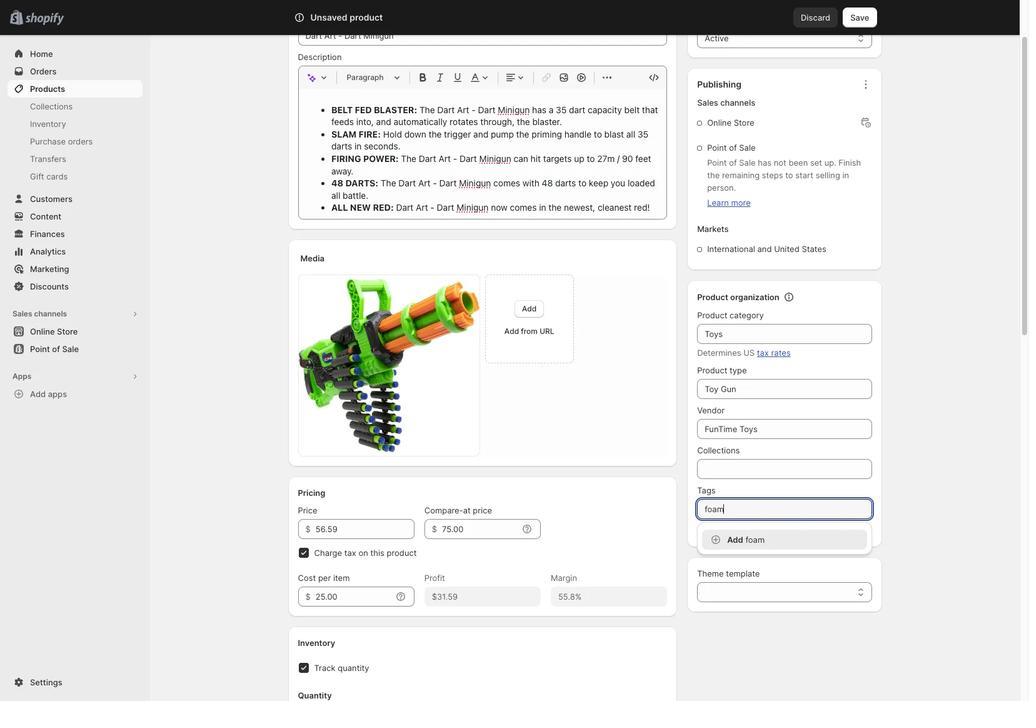 Task type: vqa. For each thing, say whether or not it's contained in the screenshot.
0.00 Text Box
no



Task type: locate. For each thing, give the bounding box(es) containing it.
marketing link
[[8, 260, 143, 278]]

search
[[349, 13, 376, 23]]

unsaved product
[[311, 12, 383, 23]]

1 horizontal spatial channels
[[721, 98, 756, 108]]

sale
[[739, 143, 756, 153], [739, 158, 756, 168], [62, 344, 79, 354]]

2 vertical spatial point
[[30, 344, 50, 354]]

add for add apps
[[30, 389, 46, 399]]

1 horizontal spatial online
[[707, 118, 732, 128]]

0 vertical spatial sales channels
[[697, 98, 756, 108]]

person.
[[707, 183, 736, 193]]

media
[[301, 253, 325, 263]]

add
[[522, 304, 537, 313], [505, 326, 519, 336], [30, 389, 46, 399], [727, 535, 743, 545]]

sales down discounts
[[13, 309, 32, 318]]

store up point of sale button
[[57, 326, 78, 336]]

0 vertical spatial inventory
[[30, 119, 66, 129]]

1 vertical spatial product
[[387, 548, 417, 558]]

more
[[731, 198, 751, 208]]

0 vertical spatial product
[[350, 12, 383, 23]]

1 vertical spatial tax
[[344, 548, 356, 558]]

tags
[[697, 485, 716, 495]]

1 product from the top
[[697, 292, 728, 302]]

add for add from url
[[505, 326, 519, 336]]

online
[[707, 118, 732, 128], [30, 326, 55, 336]]

url
[[540, 326, 554, 336]]

point
[[707, 143, 727, 153], [707, 158, 727, 168], [30, 344, 50, 354]]

sales channels inside button
[[13, 309, 67, 318]]

$ down cost
[[306, 592, 311, 602]]

tax right us
[[757, 348, 769, 358]]

0 horizontal spatial collections
[[30, 101, 73, 111]]

Profit text field
[[424, 587, 541, 607]]

sales down publishing
[[697, 98, 718, 108]]

shopify image
[[25, 13, 64, 25]]

price
[[473, 506, 492, 516]]

add left from
[[505, 326, 519, 336]]

0 horizontal spatial channels
[[34, 309, 67, 318]]

0 horizontal spatial online
[[30, 326, 55, 336]]

0 vertical spatial sale
[[739, 143, 756, 153]]

save
[[851, 13, 870, 23]]

product down product organization
[[697, 310, 728, 320]]

$ for compare-at price
[[432, 524, 437, 534]]

template
[[726, 568, 760, 578]]

purchase orders
[[30, 136, 93, 146]]

1 vertical spatial of
[[729, 158, 737, 168]]

from
[[521, 326, 538, 336]]

0 vertical spatial online
[[707, 118, 732, 128]]

sales inside sales channels button
[[13, 309, 32, 318]]

united
[[774, 244, 800, 254]]

discard
[[801, 13, 831, 23]]

2 vertical spatial of
[[52, 344, 60, 354]]

1 vertical spatial sales channels
[[13, 309, 67, 318]]

apps
[[13, 371, 31, 381]]

compare-
[[424, 506, 463, 516]]

0 horizontal spatial sales channels
[[13, 309, 67, 318]]

point of sale up remaining
[[707, 143, 756, 153]]

online up point of sale button
[[30, 326, 55, 336]]

home link
[[8, 45, 143, 63]]

1 vertical spatial point of sale
[[30, 344, 79, 354]]

1 vertical spatial product
[[697, 310, 728, 320]]

channels down publishing
[[721, 98, 756, 108]]

sales channels down discounts
[[13, 309, 67, 318]]

online store up point of sale button
[[30, 326, 78, 336]]

add left the apps
[[30, 389, 46, 399]]

0 vertical spatial point
[[707, 143, 727, 153]]

1 horizontal spatial collections
[[697, 445, 740, 455]]

1 vertical spatial store
[[57, 326, 78, 336]]

Price text field
[[316, 519, 414, 539]]

paragraph
[[347, 73, 384, 82]]

finances link
[[8, 225, 143, 243]]

1 horizontal spatial inventory
[[298, 638, 335, 648]]

collections down vendor
[[697, 445, 740, 455]]

point of sale inside button
[[30, 344, 79, 354]]

$
[[306, 524, 311, 534], [432, 524, 437, 534], [306, 592, 311, 602]]

gift
[[30, 171, 44, 181]]

add for add
[[522, 304, 537, 313]]

sale inside button
[[62, 344, 79, 354]]

save button
[[843, 8, 877, 28]]

online store
[[707, 118, 755, 128], [30, 326, 78, 336]]

0 vertical spatial tax
[[757, 348, 769, 358]]

organization
[[731, 292, 780, 302]]

product for product category
[[697, 310, 728, 320]]

determines
[[697, 348, 741, 358]]

point inside point of sale has not been set up. finish the remaining steps to start selling in person. learn more
[[707, 158, 727, 168]]

0 vertical spatial collections
[[30, 101, 73, 111]]

1 horizontal spatial store
[[734, 118, 755, 128]]

gift cards
[[30, 171, 68, 181]]

2 product from the top
[[697, 310, 728, 320]]

product type
[[697, 365, 747, 375]]

cost
[[298, 573, 316, 583]]

this
[[371, 548, 385, 558]]

add up add from url
[[522, 304, 537, 313]]

0 horizontal spatial sales
[[13, 309, 32, 318]]

1 vertical spatial inventory
[[298, 638, 335, 648]]

3 product from the top
[[697, 365, 728, 375]]

0 horizontal spatial store
[[57, 326, 78, 336]]

home
[[30, 49, 53, 59]]

1 vertical spatial point
[[707, 158, 727, 168]]

0 horizontal spatial point of sale
[[30, 344, 79, 354]]

gift cards link
[[8, 168, 143, 185]]

point of sale down online store button at the left
[[30, 344, 79, 354]]

collections inside 'link'
[[30, 101, 73, 111]]

collections down the products
[[30, 101, 73, 111]]

1 vertical spatial online
[[30, 326, 55, 336]]

markets
[[697, 224, 729, 234]]

channels down discounts
[[34, 309, 67, 318]]

product up product category
[[697, 292, 728, 302]]

discounts link
[[8, 278, 143, 295]]

inventory up "track"
[[298, 638, 335, 648]]

determines us tax rates
[[697, 348, 791, 358]]

orders
[[30, 66, 57, 76]]

store
[[734, 118, 755, 128], [57, 326, 78, 336]]

learn more link
[[707, 198, 751, 208]]

1 vertical spatial sale
[[739, 158, 756, 168]]

$ down price at left
[[306, 524, 311, 534]]

0 vertical spatial store
[[734, 118, 755, 128]]

sales channels down publishing
[[697, 98, 756, 108]]

sale inside point of sale has not been set up. finish the remaining steps to start selling in person. learn more
[[739, 158, 756, 168]]

product right this
[[387, 548, 417, 558]]

discounts
[[30, 281, 69, 291]]

1 vertical spatial channels
[[34, 309, 67, 318]]

orders link
[[8, 63, 143, 80]]

2 vertical spatial product
[[697, 365, 728, 375]]

0 vertical spatial online store
[[707, 118, 755, 128]]

2 vertical spatial sale
[[62, 344, 79, 354]]

Title text field
[[298, 26, 667, 46]]

sales channels button
[[8, 305, 143, 323]]

add foam
[[727, 535, 765, 545]]

set
[[810, 158, 822, 168]]

add left foam
[[727, 535, 743, 545]]

$ down compare-
[[432, 524, 437, 534]]

product for product organization
[[697, 292, 728, 302]]

0 vertical spatial product
[[697, 292, 728, 302]]

content
[[30, 211, 61, 221]]

store down publishing
[[734, 118, 755, 128]]

1 vertical spatial online store
[[30, 326, 78, 336]]

content link
[[8, 208, 143, 225]]

tax left on
[[344, 548, 356, 558]]

online store down publishing
[[707, 118, 755, 128]]

products link
[[8, 80, 143, 98]]

sales
[[697, 98, 718, 108], [13, 309, 32, 318]]

margin
[[551, 573, 577, 583]]

products
[[30, 84, 65, 94]]

0 vertical spatial sales
[[697, 98, 718, 108]]

Margin text field
[[551, 587, 667, 607]]

pricing
[[298, 488, 325, 498]]

point of sale
[[707, 143, 756, 153], [30, 344, 79, 354]]

product right unsaved
[[350, 12, 383, 23]]

tax
[[757, 348, 769, 358], [344, 548, 356, 558]]

product down determines
[[697, 365, 728, 375]]

point of sale link
[[8, 340, 143, 358]]

inventory up purchase
[[30, 119, 66, 129]]

online down publishing
[[707, 118, 732, 128]]

inventory link
[[8, 115, 143, 133]]

online store link
[[8, 323, 143, 340]]

add for add foam
[[727, 535, 743, 545]]

0 vertical spatial of
[[729, 143, 737, 153]]

1 horizontal spatial tax
[[757, 348, 769, 358]]

store inside button
[[57, 326, 78, 336]]

0 vertical spatial point of sale
[[707, 143, 756, 153]]

0 horizontal spatial inventory
[[30, 119, 66, 129]]

category
[[730, 310, 764, 320]]

0 horizontal spatial online store
[[30, 326, 78, 336]]

channels inside button
[[34, 309, 67, 318]]

product
[[350, 12, 383, 23], [387, 548, 417, 558]]

1 vertical spatial sales
[[13, 309, 32, 318]]

0 horizontal spatial tax
[[344, 548, 356, 558]]

collections
[[30, 101, 73, 111], [697, 445, 740, 455]]



Task type: describe. For each thing, give the bounding box(es) containing it.
discard button
[[794, 8, 838, 28]]

1 horizontal spatial product
[[387, 548, 417, 558]]

analytics link
[[8, 243, 143, 260]]

Compare-at price text field
[[442, 519, 518, 539]]

states
[[802, 244, 827, 254]]

1 horizontal spatial sales channels
[[697, 98, 756, 108]]

profit
[[424, 573, 445, 583]]

customers link
[[8, 190, 143, 208]]

the
[[707, 170, 720, 180]]

online inside button
[[30, 326, 55, 336]]

selling
[[816, 170, 840, 180]]

finances
[[30, 229, 65, 239]]

point of sale button
[[0, 340, 150, 358]]

product category
[[697, 310, 764, 320]]

transfers link
[[8, 150, 143, 168]]

been
[[789, 158, 808, 168]]

$ for cost per item
[[306, 592, 311, 602]]

us
[[744, 348, 755, 358]]

$ for price
[[306, 524, 311, 534]]

charge
[[314, 548, 342, 558]]

settings
[[30, 677, 62, 687]]

vendor
[[697, 405, 725, 415]]

1 vertical spatial collections
[[697, 445, 740, 455]]

finish
[[839, 158, 861, 168]]

customers
[[30, 194, 73, 204]]

Vendor text field
[[697, 419, 872, 439]]

track
[[314, 663, 336, 673]]

search button
[[329, 8, 691, 28]]

collections link
[[8, 98, 143, 115]]

marketing
[[30, 264, 69, 274]]

charge tax on this product
[[314, 548, 417, 558]]

international and united states
[[707, 244, 827, 254]]

Cost per item text field
[[316, 587, 392, 607]]

per
[[318, 573, 331, 583]]

item
[[333, 573, 350, 583]]

of inside point of sale has not been set up. finish the remaining steps to start selling in person. learn more
[[729, 158, 737, 168]]

title
[[298, 12, 315, 22]]

type
[[730, 365, 747, 375]]

active
[[705, 33, 729, 43]]

not
[[774, 158, 787, 168]]

online store button
[[0, 323, 150, 340]]

steps
[[762, 170, 783, 180]]

1 horizontal spatial online store
[[707, 118, 755, 128]]

tax rates link
[[757, 348, 791, 358]]

orders
[[68, 136, 93, 146]]

purchase orders link
[[8, 133, 143, 150]]

purchase
[[30, 136, 66, 146]]

add apps button
[[8, 385, 143, 403]]

price
[[298, 506, 317, 516]]

add from url
[[505, 326, 554, 336]]

theme template
[[697, 568, 760, 578]]

Product category text field
[[697, 324, 872, 344]]

publishing
[[697, 79, 742, 89]]

at
[[463, 506, 471, 516]]

analytics
[[30, 246, 66, 256]]

compare-at price
[[424, 506, 492, 516]]

unsaved
[[311, 12, 348, 23]]

rates
[[771, 348, 791, 358]]

settings link
[[8, 674, 143, 691]]

transfers
[[30, 154, 66, 164]]

0 horizontal spatial product
[[350, 12, 383, 23]]

track quantity
[[314, 663, 369, 673]]

foam
[[746, 535, 765, 545]]

1 horizontal spatial point of sale
[[707, 143, 756, 153]]

product for product type
[[697, 365, 728, 375]]

learn
[[707, 198, 729, 208]]

add from url button
[[505, 326, 554, 336]]

cost per item
[[298, 573, 350, 583]]

start
[[796, 170, 814, 180]]

1 horizontal spatial sales
[[697, 98, 718, 108]]

0 vertical spatial channels
[[721, 98, 756, 108]]

description
[[298, 52, 342, 62]]

paragraph button
[[342, 70, 404, 85]]

has
[[758, 158, 772, 168]]

and
[[758, 244, 772, 254]]

remaining
[[722, 170, 760, 180]]

Collections text field
[[697, 459, 872, 479]]

dartgun
[[701, 526, 729, 535]]

online store inside online store link
[[30, 326, 78, 336]]

Tags text field
[[697, 499, 872, 519]]

point inside button
[[30, 344, 50, 354]]

on
[[359, 548, 368, 558]]

theme
[[697, 568, 724, 578]]

Product type text field
[[697, 379, 872, 399]]

add apps
[[30, 389, 67, 399]]

apps
[[48, 389, 67, 399]]

quantity
[[338, 663, 369, 673]]

of inside button
[[52, 344, 60, 354]]

to
[[786, 170, 793, 180]]



